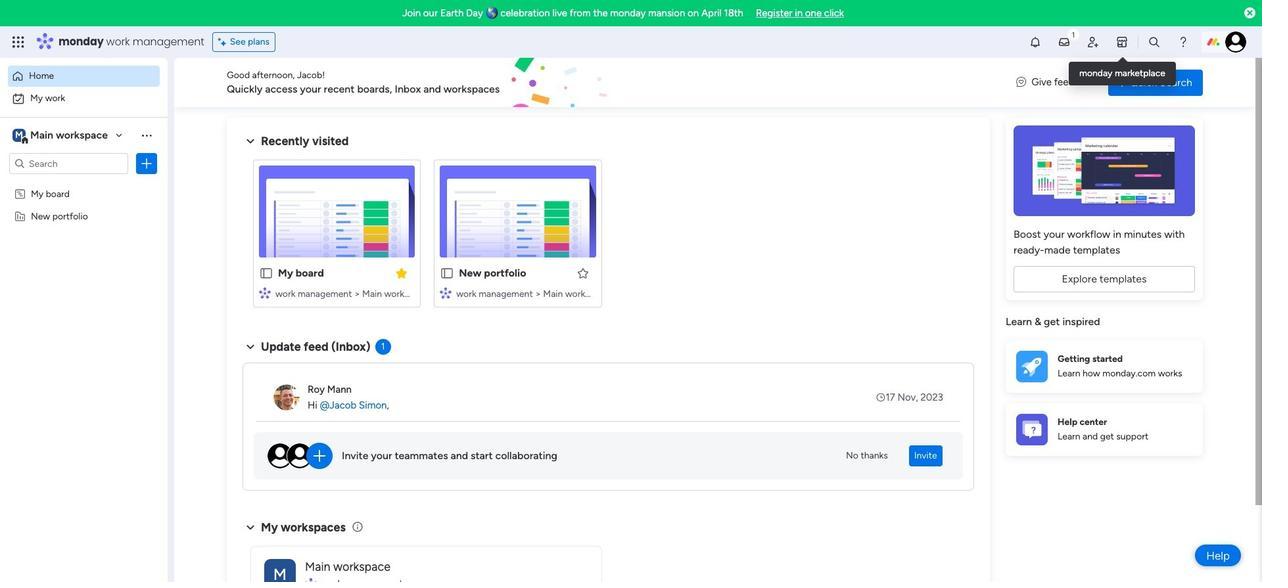 Task type: describe. For each thing, give the bounding box(es) containing it.
close recently visited image
[[243, 133, 258, 149]]

roy mann image
[[274, 385, 300, 411]]

see plans image
[[218, 35, 230, 49]]

workspace selection element
[[12, 128, 110, 145]]

monday marketplace image
[[1116, 36, 1129, 49]]

2 vertical spatial option
[[0, 182, 168, 184]]

0 vertical spatial option
[[8, 66, 160, 87]]

remove from favorites image
[[395, 267, 409, 280]]

public board image
[[440, 266, 455, 281]]

getting started element
[[1006, 340, 1203, 393]]

jacob simon image
[[1226, 32, 1247, 53]]

notifications image
[[1029, 36, 1042, 49]]

quick search results list box
[[243, 149, 975, 324]]

help image
[[1177, 36, 1190, 49]]

1 image
[[1068, 27, 1080, 42]]

help center element
[[1006, 403, 1203, 456]]

0 vertical spatial workspace image
[[12, 128, 26, 143]]

1 vertical spatial option
[[8, 88, 160, 109]]

workspace options image
[[140, 129, 153, 142]]

public board image
[[259, 266, 274, 281]]

templates image image
[[1018, 126, 1192, 216]]

select product image
[[12, 36, 25, 49]]

v2 bolt switch image
[[1119, 75, 1127, 90]]



Task type: locate. For each thing, give the bounding box(es) containing it.
1 horizontal spatial workspace image
[[264, 559, 296, 583]]

0 horizontal spatial workspace image
[[12, 128, 26, 143]]

list box
[[0, 180, 168, 405]]

search everything image
[[1148, 36, 1161, 49]]

invite members image
[[1087, 36, 1100, 49]]

close my workspaces image
[[243, 520, 258, 536]]

add to favorites image
[[576, 267, 590, 280]]

1 element
[[375, 339, 391, 355]]

1 vertical spatial workspace image
[[264, 559, 296, 583]]

workspace image
[[12, 128, 26, 143], [264, 559, 296, 583]]

v2 user feedback image
[[1017, 75, 1027, 90]]

close update feed (inbox) image
[[243, 339, 258, 355]]

options image
[[140, 157, 153, 170]]

update feed image
[[1058, 36, 1071, 49]]

option
[[8, 66, 160, 87], [8, 88, 160, 109], [0, 182, 168, 184]]

Search in workspace field
[[28, 156, 110, 171]]



Task type: vqa. For each thing, say whether or not it's contained in the screenshot.
the top option
yes



